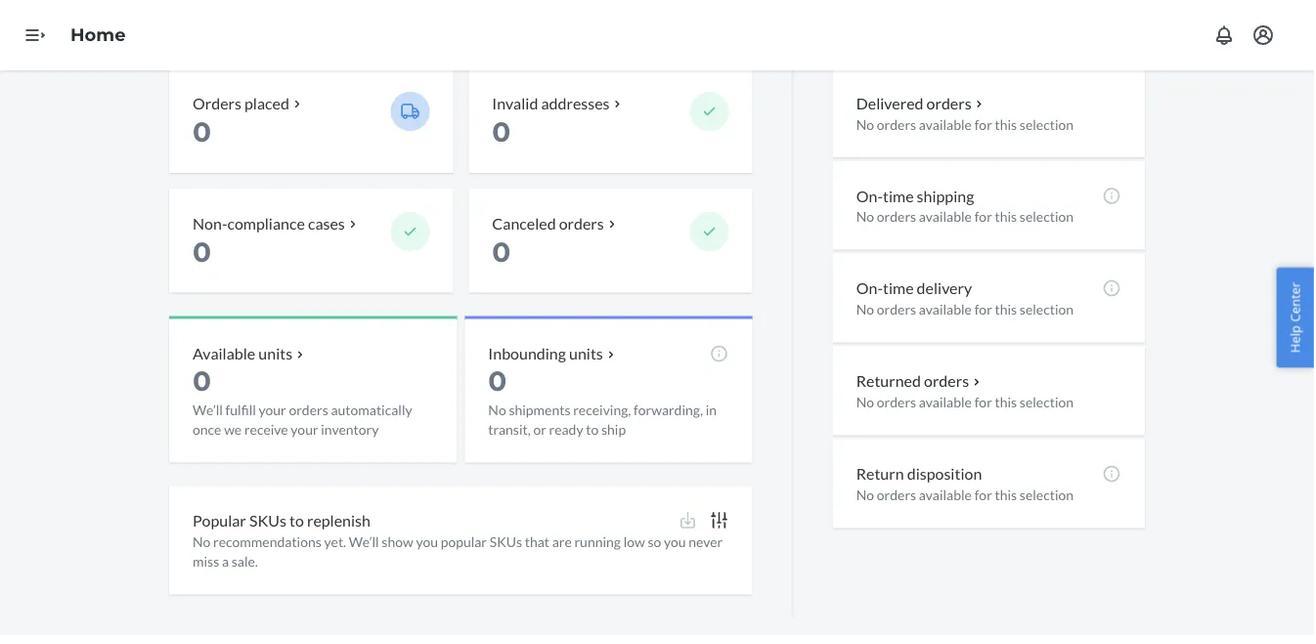 Task type: locate. For each thing, give the bounding box(es) containing it.
selection for on-time delivery
[[1020, 302, 1074, 318]]

no orders available for this selection
[[856, 116, 1074, 133], [856, 209, 1074, 226], [856, 302, 1074, 318], [856, 395, 1074, 411], [856, 487, 1074, 504]]

0 horizontal spatial your
[[259, 403, 286, 419]]

0 vertical spatial to
[[586, 422, 599, 439]]

0 down inbounding
[[488, 365, 507, 398]]

2 available from the top
[[919, 209, 972, 226]]

0 down available
[[193, 365, 211, 398]]

0 horizontal spatial skus
[[249, 512, 286, 531]]

5 available from the top
[[919, 487, 972, 504]]

available down delivered orders button
[[919, 116, 972, 133]]

2 units from the left
[[569, 345, 603, 364]]

you right show
[[416, 534, 438, 551]]

units for available units
[[259, 345, 293, 364]]

return
[[856, 465, 904, 484]]

we'll right "yet."
[[349, 534, 379, 551]]

skus inside no recommendations yet. we'll show you popular skus that are running low so you never miss a sale.
[[490, 534, 522, 551]]

on-
[[856, 187, 883, 206], [856, 279, 883, 298]]

0 vertical spatial we'll
[[193, 403, 223, 419]]

we'll
[[193, 403, 223, 419], [349, 534, 379, 551]]

you
[[416, 534, 438, 551], [664, 534, 686, 551]]

1 for from the top
[[975, 116, 992, 133]]

0 down invalid
[[492, 116, 511, 149]]

1 horizontal spatial units
[[569, 345, 603, 364]]

selection
[[1020, 116, 1074, 133], [1020, 209, 1074, 226], [1020, 302, 1074, 318], [1020, 395, 1074, 411], [1020, 487, 1074, 504]]

ready
[[549, 422, 583, 439]]

time left delivery at the right
[[883, 279, 914, 298]]

5 selection from the top
[[1020, 487, 1074, 504]]

1 vertical spatial time
[[883, 279, 914, 298]]

units up 0 no shipments receiving, forwarding, in transit, or ready to ship
[[569, 345, 603, 364]]

no orders available for this selection down delivered orders button
[[856, 116, 1074, 133]]

help
[[1287, 326, 1304, 353]]

orders down on-time shipping
[[877, 209, 916, 226]]

never
[[689, 534, 723, 551]]

1 on- from the top
[[856, 187, 883, 206]]

help center button
[[1277, 268, 1314, 368]]

skus up recommendations
[[249, 512, 286, 531]]

1 no orders available for this selection from the top
[[856, 116, 1074, 133]]

0 down non- on the left top of page
[[193, 236, 211, 269]]

inbounding units
[[488, 345, 603, 364]]

available down returned orders "button"
[[919, 395, 972, 411]]

1 horizontal spatial to
[[586, 422, 599, 439]]

no down return
[[856, 487, 874, 504]]

open navigation image
[[23, 23, 47, 47]]

this
[[995, 116, 1017, 133], [995, 209, 1017, 226], [995, 302, 1017, 318], [995, 395, 1017, 411], [995, 487, 1017, 504]]

disposition
[[907, 465, 982, 484]]

your
[[259, 403, 286, 419], [291, 422, 318, 439]]

time left the shipping
[[883, 187, 914, 206]]

no inside no recommendations yet. we'll show you popular skus that are running low so you never miss a sale.
[[193, 534, 211, 551]]

3 no orders available for this selection from the top
[[856, 302, 1074, 318]]

that
[[525, 534, 550, 551]]

5 this from the top
[[995, 487, 1017, 504]]

0 vertical spatial on-
[[856, 187, 883, 206]]

available units
[[193, 345, 293, 364]]

1 horizontal spatial you
[[664, 534, 686, 551]]

2 time from the top
[[883, 279, 914, 298]]

1 horizontal spatial skus
[[490, 534, 522, 551]]

on- left the shipping
[[856, 187, 883, 206]]

units
[[259, 345, 293, 364], [569, 345, 603, 364]]

units right available
[[259, 345, 293, 364]]

1 vertical spatial your
[[291, 422, 318, 439]]

2 selection from the top
[[1020, 209, 1074, 226]]

home
[[70, 24, 126, 46]]

delivered orders
[[856, 94, 972, 113]]

no orders available for this selection down disposition
[[856, 487, 1074, 504]]

once
[[193, 422, 221, 439]]

no orders available for this selection for on-time shipping
[[856, 209, 1074, 226]]

no orders available for this selection down returned orders "button"
[[856, 395, 1074, 411]]

for
[[975, 116, 992, 133], [975, 209, 992, 226], [975, 302, 992, 318], [975, 395, 992, 411], [975, 487, 992, 504]]

1 units from the left
[[259, 345, 293, 364]]

1 time from the top
[[883, 187, 914, 206]]

available for return disposition
[[919, 487, 972, 504]]

we'll up once
[[193, 403, 223, 419]]

to
[[586, 422, 599, 439], [289, 512, 304, 531]]

to up recommendations
[[289, 512, 304, 531]]

center
[[1287, 282, 1304, 322]]

3 for from the top
[[975, 302, 992, 318]]

this for on-time shipping
[[995, 209, 1017, 226]]

orders
[[193, 94, 242, 113]]

0 for orders
[[193, 116, 211, 149]]

on-time shipping
[[856, 187, 974, 206]]

available for on-time delivery
[[919, 302, 972, 318]]

4 for from the top
[[975, 395, 992, 411]]

no up miss
[[193, 534, 211, 551]]

skus left that
[[490, 534, 522, 551]]

available
[[919, 116, 972, 133], [919, 209, 972, 226], [919, 302, 972, 318], [919, 395, 972, 411], [919, 487, 972, 504]]

5 no orders available for this selection from the top
[[856, 487, 1074, 504]]

no recommendations yet. we'll show you popular skus that are running low so you never miss a sale.
[[193, 534, 723, 571]]

delivered
[[856, 94, 924, 113]]

we
[[224, 422, 242, 439]]

1 horizontal spatial your
[[291, 422, 318, 439]]

for for return disposition
[[975, 487, 992, 504]]

your up receive
[[259, 403, 286, 419]]

4 no orders available for this selection from the top
[[856, 395, 1074, 411]]

0 horizontal spatial to
[[289, 512, 304, 531]]

3 this from the top
[[995, 302, 1017, 318]]

orders right delivered
[[927, 94, 972, 113]]

transit,
[[488, 422, 531, 439]]

0 vertical spatial your
[[259, 403, 286, 419]]

3 selection from the top
[[1020, 302, 1074, 318]]

0 for invalid
[[492, 116, 511, 149]]

delivered orders button
[[856, 92, 987, 115]]

0 horizontal spatial we'll
[[193, 403, 223, 419]]

no down delivered
[[856, 116, 874, 133]]

orders
[[927, 94, 972, 113], [877, 116, 916, 133], [877, 209, 916, 226], [559, 214, 604, 233], [877, 302, 916, 318], [924, 372, 969, 391], [877, 395, 916, 411], [289, 403, 328, 419], [877, 487, 916, 504]]

canceled
[[492, 214, 556, 233]]

low
[[624, 534, 645, 551]]

0 vertical spatial skus
[[249, 512, 286, 531]]

to left ship on the bottom of the page
[[586, 422, 599, 439]]

0 for canceled
[[492, 236, 511, 269]]

0 down canceled
[[492, 236, 511, 269]]

available down the shipping
[[919, 209, 972, 226]]

0
[[193, 116, 211, 149], [492, 116, 511, 149], [193, 236, 211, 269], [492, 236, 511, 269], [193, 365, 211, 398], [488, 365, 507, 398]]

orders up inventory
[[289, 403, 328, 419]]

0 down orders
[[193, 116, 211, 149]]

selection for on-time shipping
[[1020, 209, 1074, 226]]

1 vertical spatial skus
[[490, 534, 522, 551]]

units for inbounding units
[[569, 345, 603, 364]]

3 available from the top
[[919, 302, 972, 318]]

2 for from the top
[[975, 209, 992, 226]]

1 vertical spatial on-
[[856, 279, 883, 298]]

available down disposition
[[919, 487, 972, 504]]

popular skus to replenish
[[193, 512, 371, 531]]

orders inside the 0 we'll fulfill your orders automatically once we receive your inventory
[[289, 403, 328, 419]]

orders down on-time delivery
[[877, 302, 916, 318]]

orders right canceled
[[559, 214, 604, 233]]

on-time delivery
[[856, 279, 972, 298]]

1 selection from the top
[[1020, 116, 1074, 133]]

delivery
[[917, 279, 972, 298]]

2 this from the top
[[995, 209, 1017, 226]]

time for shipping
[[883, 187, 914, 206]]

addresses
[[541, 94, 610, 113]]

no
[[856, 116, 874, 133], [856, 209, 874, 226], [856, 302, 874, 318], [856, 395, 874, 411], [488, 403, 506, 419], [856, 487, 874, 504], [193, 534, 211, 551]]

2 no orders available for this selection from the top
[[856, 209, 1074, 226]]

on- left delivery at the right
[[856, 279, 883, 298]]

no down on-time delivery
[[856, 302, 874, 318]]

2 on- from the top
[[856, 279, 883, 298]]

inventory
[[321, 422, 379, 439]]

returned orders
[[856, 372, 969, 391]]

inbounding
[[488, 345, 566, 364]]

orders placed
[[193, 94, 289, 113]]

no up transit,
[[488, 403, 506, 419]]

1 horizontal spatial we'll
[[349, 534, 379, 551]]

1 you from the left
[[416, 534, 438, 551]]

you right so at the bottom
[[664, 534, 686, 551]]

0 vertical spatial time
[[883, 187, 914, 206]]

1 vertical spatial we'll
[[349, 534, 379, 551]]

receiving,
[[573, 403, 631, 419]]

0 horizontal spatial you
[[416, 534, 438, 551]]

replenish
[[307, 512, 371, 531]]

no orders available for this selection down the shipping
[[856, 209, 1074, 226]]

skus
[[249, 512, 286, 531], [490, 534, 522, 551]]

time
[[883, 187, 914, 206], [883, 279, 914, 298]]

0 horizontal spatial units
[[259, 345, 293, 364]]

show
[[382, 534, 413, 551]]

return disposition
[[856, 465, 982, 484]]

placed
[[245, 94, 289, 113]]

orders inside returned orders "button"
[[924, 372, 969, 391]]

help center
[[1287, 282, 1304, 353]]

are
[[552, 534, 572, 551]]

available down delivery at the right
[[919, 302, 972, 318]]

no orders available for this selection down delivery at the right
[[856, 302, 1074, 318]]

5 for from the top
[[975, 487, 992, 504]]

your right receive
[[291, 422, 318, 439]]

no down 'returned'
[[856, 395, 874, 411]]

orders right 'returned'
[[924, 372, 969, 391]]



Task type: describe. For each thing, give the bounding box(es) containing it.
1 available from the top
[[919, 116, 972, 133]]

popular
[[193, 512, 246, 531]]

for for on-time delivery
[[975, 302, 992, 318]]

available for on-time shipping
[[919, 209, 972, 226]]

1 this from the top
[[995, 116, 1017, 133]]

open account menu image
[[1252, 23, 1275, 47]]

0 inside the 0 we'll fulfill your orders automatically once we receive your inventory
[[193, 365, 211, 398]]

this for return disposition
[[995, 487, 1017, 504]]

a
[[222, 554, 229, 571]]

to inside 0 no shipments receiving, forwarding, in transit, or ready to ship
[[586, 422, 599, 439]]

for for on-time shipping
[[975, 209, 992, 226]]

we'll inside no recommendations yet. we'll show you popular skus that are running low so you never miss a sale.
[[349, 534, 379, 551]]

no orders available for this selection for return disposition
[[856, 487, 1074, 504]]

running
[[575, 534, 621, 551]]

0 inside 0 no shipments receiving, forwarding, in transit, or ready to ship
[[488, 365, 507, 398]]

orders inside delivered orders button
[[927, 94, 972, 113]]

orders down delivered
[[877, 116, 916, 133]]

0 for non-
[[193, 236, 211, 269]]

or
[[533, 422, 547, 439]]

ship
[[601, 422, 626, 439]]

receive
[[244, 422, 288, 439]]

we'll inside the 0 we'll fulfill your orders automatically once we receive your inventory
[[193, 403, 223, 419]]

orders down return
[[877, 487, 916, 504]]

non-compliance cases
[[193, 214, 345, 233]]

compliance
[[227, 214, 305, 233]]

4 this from the top
[[995, 395, 1017, 411]]

yet.
[[324, 534, 346, 551]]

returned
[[856, 372, 921, 391]]

on- for on-time delivery
[[856, 279, 883, 298]]

recommendations
[[213, 534, 322, 551]]

shipping
[[917, 187, 974, 206]]

orders down 'returned'
[[877, 395, 916, 411]]

no down on-time shipping
[[856, 209, 874, 226]]

this for on-time delivery
[[995, 302, 1017, 318]]

forwarding,
[[634, 403, 703, 419]]

4 available from the top
[[919, 395, 972, 411]]

no orders available for this selection for on-time delivery
[[856, 302, 1074, 318]]

no inside 0 no shipments receiving, forwarding, in transit, or ready to ship
[[488, 403, 506, 419]]

returned orders button
[[856, 371, 985, 393]]

automatically
[[331, 403, 412, 419]]

1 vertical spatial to
[[289, 512, 304, 531]]

canceled orders
[[492, 214, 604, 233]]

selection for return disposition
[[1020, 487, 1074, 504]]

invalid
[[492, 94, 538, 113]]

fulfill
[[225, 403, 256, 419]]

4 selection from the top
[[1020, 395, 1074, 411]]

0 we'll fulfill your orders automatically once we receive your inventory
[[193, 365, 412, 439]]

shipments
[[509, 403, 571, 419]]

popular
[[441, 534, 487, 551]]

0 no shipments receiving, forwarding, in transit, or ready to ship
[[488, 365, 717, 439]]

cases
[[308, 214, 345, 233]]

open notifications image
[[1213, 23, 1236, 47]]

so
[[648, 534, 661, 551]]

in
[[706, 403, 717, 419]]

on- for on-time shipping
[[856, 187, 883, 206]]

2 you from the left
[[664, 534, 686, 551]]

miss
[[193, 554, 219, 571]]

home link
[[70, 24, 126, 46]]

available
[[193, 345, 256, 364]]

sale.
[[232, 554, 258, 571]]

non-
[[193, 214, 227, 233]]

time for delivery
[[883, 279, 914, 298]]

invalid addresses
[[492, 94, 610, 113]]



Task type: vqa. For each thing, say whether or not it's contained in the screenshot.
fifth 'selection' from the top of the page
yes



